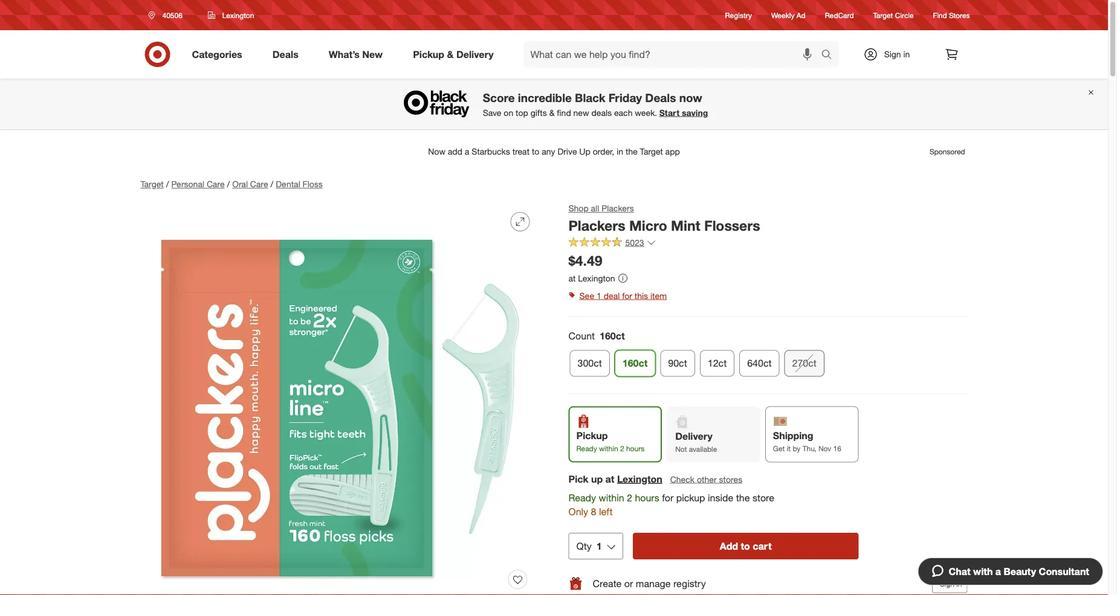 Task type: vqa. For each thing, say whether or not it's contained in the screenshot.
Check nearby stores button
no



Task type: describe. For each thing, give the bounding box(es) containing it.
get
[[773, 444, 785, 453]]

by
[[793, 444, 801, 453]]

1 vertical spatial plackers
[[569, 217, 625, 234]]

pickup ready within 2 hours
[[576, 430, 645, 453]]

group containing count
[[567, 329, 968, 382]]

count
[[569, 330, 595, 342]]

target / personal care / oral care / dental floss
[[141, 179, 323, 190]]

add to cart button
[[633, 533, 859, 560]]

qty
[[576, 541, 592, 552]]

1 vertical spatial 160ct
[[623, 357, 648, 369]]

floss
[[303, 179, 323, 190]]

or
[[624, 578, 633, 590]]

sign in link
[[853, 41, 929, 68]]

pick
[[569, 473, 589, 485]]

270ct
[[792, 357, 817, 369]]

what's
[[329, 48, 360, 60]]

to
[[741, 541, 750, 552]]

640ct link
[[739, 350, 780, 377]]

top
[[516, 107, 528, 118]]

5023
[[625, 237, 644, 248]]

redcard
[[825, 11, 854, 20]]

this
[[635, 290, 648, 301]]

ready within 2 hours for pickup inside the store only 8 left
[[569, 492, 774, 518]]

categories link
[[182, 41, 257, 68]]

shipping get it by thu, nov 16
[[773, 430, 841, 453]]

deals inside the "score incredible black friday deals now save on top gifts & find new deals each week. start saving"
[[645, 91, 676, 105]]

oral care link
[[232, 179, 268, 190]]

thu,
[[803, 444, 816, 453]]

270ct link
[[784, 350, 825, 377]]

pick up at lexington
[[569, 473, 662, 485]]

0 vertical spatial plackers
[[602, 203, 634, 214]]

see
[[579, 290, 594, 301]]

saving
[[682, 107, 708, 118]]

new
[[573, 107, 589, 118]]

dental floss link
[[276, 179, 323, 190]]

1 horizontal spatial lexington
[[578, 273, 615, 284]]

sign inside "link"
[[884, 49, 901, 60]]

score
[[483, 91, 515, 105]]

personal care link
[[171, 179, 225, 190]]

0 vertical spatial delivery
[[456, 48, 494, 60]]

weekly ad
[[771, 11, 806, 20]]

target circle link
[[873, 10, 914, 20]]

qty 1
[[576, 541, 602, 552]]

in inside "link"
[[903, 49, 910, 60]]

lexington inside dropdown button
[[222, 11, 254, 20]]

find stores
[[933, 11, 970, 20]]

pickup
[[676, 492, 705, 504]]

target for target circle
[[873, 11, 893, 20]]

other
[[697, 474, 717, 485]]

store
[[753, 492, 774, 504]]

1 / from the left
[[166, 179, 169, 190]]

left
[[599, 506, 613, 518]]

within inside ready within 2 hours for pickup inside the store only 8 left
[[599, 492, 624, 504]]

640ct
[[747, 357, 772, 369]]

for inside ready within 2 hours for pickup inside the store only 8 left
[[662, 492, 674, 504]]

find
[[933, 11, 947, 20]]

score incredible black friday deals now save on top gifts & find new deals each week. start saving
[[483, 91, 708, 118]]

add
[[720, 541, 738, 552]]

create
[[593, 578, 622, 590]]

with
[[973, 566, 993, 578]]

all
[[591, 203, 599, 214]]

deals
[[592, 107, 612, 118]]

hours inside ready within 2 hours for pickup inside the store only 8 left
[[635, 492, 659, 504]]

item
[[650, 290, 667, 301]]

$4.49
[[569, 253, 602, 269]]

count 160ct
[[569, 330, 625, 342]]

40506 button
[[141, 4, 195, 26]]

up
[[591, 473, 603, 485]]

0 vertical spatial for
[[622, 290, 632, 301]]

check other stores button
[[670, 473, 743, 486]]

lexington button
[[617, 472, 662, 486]]

inside
[[708, 492, 734, 504]]

find stores link
[[933, 10, 970, 20]]

sign in inside "button"
[[940, 580, 962, 589]]

target circle
[[873, 11, 914, 20]]

sign in button
[[932, 574, 968, 594]]

pickup & delivery link
[[403, 41, 509, 68]]

find
[[557, 107, 571, 118]]

beauty
[[1004, 566, 1036, 578]]

registry
[[673, 578, 706, 590]]

lexington button
[[200, 4, 262, 26]]

in inside "button"
[[956, 580, 962, 589]]

1 vertical spatial at
[[606, 473, 614, 485]]

2 care from the left
[[250, 179, 268, 190]]

sign inside "button"
[[940, 580, 954, 589]]

ad
[[797, 11, 806, 20]]



Task type: locate. For each thing, give the bounding box(es) containing it.
/ left oral
[[227, 179, 230, 190]]

flossers
[[704, 217, 760, 234]]

delivery up score
[[456, 48, 494, 60]]

What can we help you find? suggestions appear below search field
[[523, 41, 824, 68]]

cart
[[753, 541, 772, 552]]

ready
[[576, 444, 597, 453], [569, 492, 596, 504]]

chat
[[949, 566, 971, 578]]

within up pick up at lexington
[[599, 444, 618, 453]]

160ct
[[600, 330, 625, 342], [623, 357, 648, 369]]

for left this at the right of the page
[[622, 290, 632, 301]]

gifts
[[531, 107, 547, 118]]

target left circle
[[873, 11, 893, 20]]

1 vertical spatial sign
[[940, 580, 954, 589]]

12ct link
[[700, 350, 735, 377]]

in
[[903, 49, 910, 60], [956, 580, 962, 589]]

what's new
[[329, 48, 383, 60]]

1 vertical spatial ready
[[569, 492, 596, 504]]

a
[[996, 566, 1001, 578]]

40506
[[162, 11, 182, 20]]

not
[[675, 445, 687, 454]]

within up "left"
[[599, 492, 624, 504]]

incredible
[[518, 91, 572, 105]]

pickup & delivery
[[413, 48, 494, 60]]

/ left "dental"
[[271, 179, 273, 190]]

1 care from the left
[[207, 179, 225, 190]]

shop all plackers plackers micro mint flossers
[[569, 203, 760, 234]]

lexington up categories link
[[222, 11, 254, 20]]

dental
[[276, 179, 300, 190]]

0 vertical spatial at
[[569, 273, 576, 284]]

new
[[362, 48, 383, 60]]

300ct
[[578, 357, 602, 369]]

lexington up 'see'
[[578, 273, 615, 284]]

add to cart
[[720, 541, 772, 552]]

0 vertical spatial lexington
[[222, 11, 254, 20]]

sign in down target circle link
[[884, 49, 910, 60]]

0 horizontal spatial target
[[141, 179, 164, 190]]

each
[[614, 107, 633, 118]]

what's new link
[[318, 41, 398, 68]]

&
[[447, 48, 454, 60], [549, 107, 555, 118]]

0 vertical spatial 2
[[620, 444, 624, 453]]

lexington up ready within 2 hours for pickup inside the store only 8 left at the right of page
[[617, 473, 662, 485]]

5023 link
[[569, 237, 656, 251]]

registry link
[[725, 10, 752, 20]]

ready inside pickup ready within 2 hours
[[576, 444, 597, 453]]

ready up pick on the bottom of the page
[[576, 444, 597, 453]]

/ right target link in the top left of the page
[[166, 179, 169, 190]]

consultant
[[1039, 566, 1089, 578]]

deals up start
[[645, 91, 676, 105]]

1 for see
[[597, 290, 601, 301]]

target for target / personal care / oral care / dental floss
[[141, 179, 164, 190]]

personal
[[171, 179, 204, 190]]

1 1 from the top
[[597, 290, 601, 301]]

hours down lexington button at the bottom of page
[[635, 492, 659, 504]]

2 vertical spatial lexington
[[617, 473, 662, 485]]

1 right 'see'
[[597, 290, 601, 301]]

1 vertical spatial pickup
[[576, 430, 608, 442]]

pickup for ready
[[576, 430, 608, 442]]

1 vertical spatial sign in
[[940, 580, 962, 589]]

0 horizontal spatial for
[[622, 290, 632, 301]]

delivery not available
[[675, 431, 717, 454]]

2 down lexington button at the bottom of page
[[627, 492, 632, 504]]

2 inside ready within 2 hours for pickup inside the store only 8 left
[[627, 492, 632, 504]]

0 vertical spatial deals
[[272, 48, 298, 60]]

at right up
[[606, 473, 614, 485]]

at
[[569, 273, 576, 284], [606, 473, 614, 485]]

1 vertical spatial within
[[599, 492, 624, 504]]

pickup up up
[[576, 430, 608, 442]]

1 horizontal spatial at
[[606, 473, 614, 485]]

shipping
[[773, 430, 813, 442]]

for
[[622, 290, 632, 301], [662, 492, 674, 504]]

care
[[207, 179, 225, 190], [250, 179, 268, 190]]

delivery up available
[[675, 431, 713, 442]]

now
[[679, 91, 702, 105]]

1 vertical spatial &
[[549, 107, 555, 118]]

160ct right the count
[[600, 330, 625, 342]]

ready inside ready within 2 hours for pickup inside the store only 8 left
[[569, 492, 596, 504]]

sign down target circle link
[[884, 49, 901, 60]]

2 inside pickup ready within 2 hours
[[620, 444, 624, 453]]

1 horizontal spatial delivery
[[675, 431, 713, 442]]

2 up pick up at lexington
[[620, 444, 624, 453]]

at lexington
[[569, 273, 615, 284]]

1 horizontal spatial care
[[250, 179, 268, 190]]

1 horizontal spatial deals
[[645, 91, 676, 105]]

1 horizontal spatial sign in
[[940, 580, 962, 589]]

in down circle
[[903, 49, 910, 60]]

3 / from the left
[[271, 179, 273, 190]]

0 horizontal spatial delivery
[[456, 48, 494, 60]]

1 right qty on the bottom
[[597, 541, 602, 552]]

chat with a beauty consultant
[[949, 566, 1089, 578]]

1 vertical spatial delivery
[[675, 431, 713, 442]]

1 horizontal spatial &
[[549, 107, 555, 118]]

hours inside pickup ready within 2 hours
[[626, 444, 645, 453]]

nov
[[818, 444, 831, 453]]

160ct left 90ct
[[623, 357, 648, 369]]

pickup for &
[[413, 48, 444, 60]]

1 horizontal spatial for
[[662, 492, 674, 504]]

1 vertical spatial in
[[956, 580, 962, 589]]

1 vertical spatial 1
[[597, 541, 602, 552]]

8
[[591, 506, 596, 518]]

1 vertical spatial hours
[[635, 492, 659, 504]]

2 / from the left
[[227, 179, 230, 190]]

weekly ad link
[[771, 10, 806, 20]]

1 vertical spatial for
[[662, 492, 674, 504]]

sign in
[[884, 49, 910, 60], [940, 580, 962, 589]]

lexington
[[222, 11, 254, 20], [578, 273, 615, 284], [617, 473, 662, 485]]

1 horizontal spatial sign
[[940, 580, 954, 589]]

1 horizontal spatial 2
[[627, 492, 632, 504]]

16
[[833, 444, 841, 453]]

group
[[567, 329, 968, 382]]

0 horizontal spatial at
[[569, 273, 576, 284]]

week.
[[635, 107, 657, 118]]

advertisement region
[[131, 137, 977, 166]]

plackers micro mint flossers, 1 of 10 image
[[141, 203, 540, 595]]

target
[[873, 11, 893, 20], [141, 179, 164, 190]]

1 horizontal spatial in
[[956, 580, 962, 589]]

hours
[[626, 444, 645, 453], [635, 492, 659, 504]]

0 vertical spatial &
[[447, 48, 454, 60]]

0 vertical spatial within
[[599, 444, 618, 453]]

2 horizontal spatial /
[[271, 179, 273, 190]]

1 for qty
[[597, 541, 602, 552]]

1 vertical spatial lexington
[[578, 273, 615, 284]]

1 vertical spatial 2
[[627, 492, 632, 504]]

delivery inside delivery not available
[[675, 431, 713, 442]]

0 horizontal spatial sign in
[[884, 49, 910, 60]]

/
[[166, 179, 169, 190], [227, 179, 230, 190], [271, 179, 273, 190]]

0 vertical spatial 1
[[597, 290, 601, 301]]

pickup inside pickup ready within 2 hours
[[576, 430, 608, 442]]

search
[[816, 50, 845, 61]]

1 horizontal spatial pickup
[[576, 430, 608, 442]]

2
[[620, 444, 624, 453], [627, 492, 632, 504]]

0 vertical spatial ready
[[576, 444, 597, 453]]

care right oral
[[250, 179, 268, 190]]

1 horizontal spatial target
[[873, 11, 893, 20]]

& inside the "score incredible black friday deals now save on top gifts & find new deals each week. start saving"
[[549, 107, 555, 118]]

0 horizontal spatial &
[[447, 48, 454, 60]]

1
[[597, 290, 601, 301], [597, 541, 602, 552]]

create or manage registry
[[593, 578, 706, 590]]

1 horizontal spatial /
[[227, 179, 230, 190]]

stores
[[719, 474, 742, 485]]

0 horizontal spatial pickup
[[413, 48, 444, 60]]

check
[[670, 474, 695, 485]]

start
[[659, 107, 680, 118]]

in down chat
[[956, 580, 962, 589]]

0 horizontal spatial care
[[207, 179, 225, 190]]

0 horizontal spatial deals
[[272, 48, 298, 60]]

deals link
[[262, 41, 314, 68]]

2 1 from the top
[[597, 541, 602, 552]]

care left oral
[[207, 179, 225, 190]]

0 vertical spatial sign
[[884, 49, 901, 60]]

0 vertical spatial pickup
[[413, 48, 444, 60]]

target left personal
[[141, 179, 164, 190]]

shop
[[569, 203, 589, 214]]

1 vertical spatial deals
[[645, 91, 676, 105]]

0 vertical spatial target
[[873, 11, 893, 20]]

at down $4.49 at the top
[[569, 273, 576, 284]]

oral
[[232, 179, 248, 190]]

1 vertical spatial target
[[141, 179, 164, 190]]

300ct link
[[570, 350, 610, 377]]

ready up only
[[569, 492, 596, 504]]

hours up lexington button at the bottom of page
[[626, 444, 645, 453]]

weekly
[[771, 11, 795, 20]]

0 vertical spatial sign in
[[884, 49, 910, 60]]

only
[[569, 506, 588, 518]]

within inside pickup ready within 2 hours
[[599, 444, 618, 453]]

0 vertical spatial in
[[903, 49, 910, 60]]

0 horizontal spatial sign
[[884, 49, 901, 60]]

available
[[689, 445, 717, 454]]

check other stores
[[670, 474, 742, 485]]

sign in down chat
[[940, 580, 962, 589]]

0 vertical spatial 160ct
[[600, 330, 625, 342]]

for left pickup
[[662, 492, 674, 504]]

90ct link
[[660, 350, 695, 377]]

0 horizontal spatial lexington
[[222, 11, 254, 20]]

micro
[[629, 217, 667, 234]]

friday
[[609, 91, 642, 105]]

0 horizontal spatial 2
[[620, 444, 624, 453]]

plackers down 'all'
[[569, 217, 625, 234]]

pickup right new
[[413, 48, 444, 60]]

2 horizontal spatial lexington
[[617, 473, 662, 485]]

plackers right 'all'
[[602, 203, 634, 214]]

deals left what's in the left top of the page
[[272, 48, 298, 60]]

deal
[[604, 290, 620, 301]]

0 vertical spatial hours
[[626, 444, 645, 453]]

delivery
[[456, 48, 494, 60], [675, 431, 713, 442]]

on
[[504, 107, 513, 118]]

sign in inside "link"
[[884, 49, 910, 60]]

stores
[[949, 11, 970, 20]]

160ct link
[[615, 350, 656, 377]]

0 horizontal spatial in
[[903, 49, 910, 60]]

12ct
[[708, 357, 727, 369]]

redcard link
[[825, 10, 854, 20]]

90ct
[[668, 357, 687, 369]]

it
[[787, 444, 791, 453]]

search button
[[816, 41, 845, 70]]

0 horizontal spatial /
[[166, 179, 169, 190]]

sign down chat
[[940, 580, 954, 589]]



